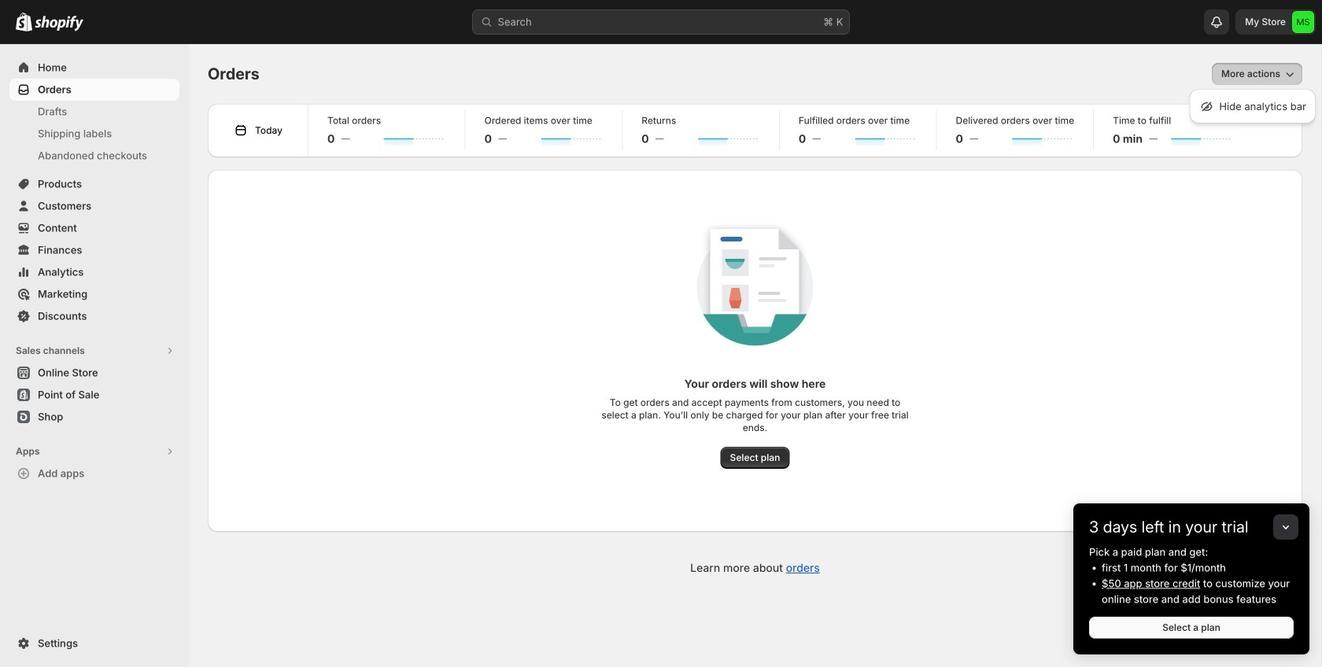 Task type: vqa. For each thing, say whether or not it's contained in the screenshot.
SHOP SETTINGS MENU element at the left of the page
no



Task type: describe. For each thing, give the bounding box(es) containing it.
1 horizontal spatial shopify image
[[35, 16, 83, 31]]



Task type: locate. For each thing, give the bounding box(es) containing it.
0 horizontal spatial shopify image
[[16, 12, 32, 31]]

shopify image
[[16, 12, 32, 31], [35, 16, 83, 31]]

my store image
[[1293, 11, 1315, 33]]



